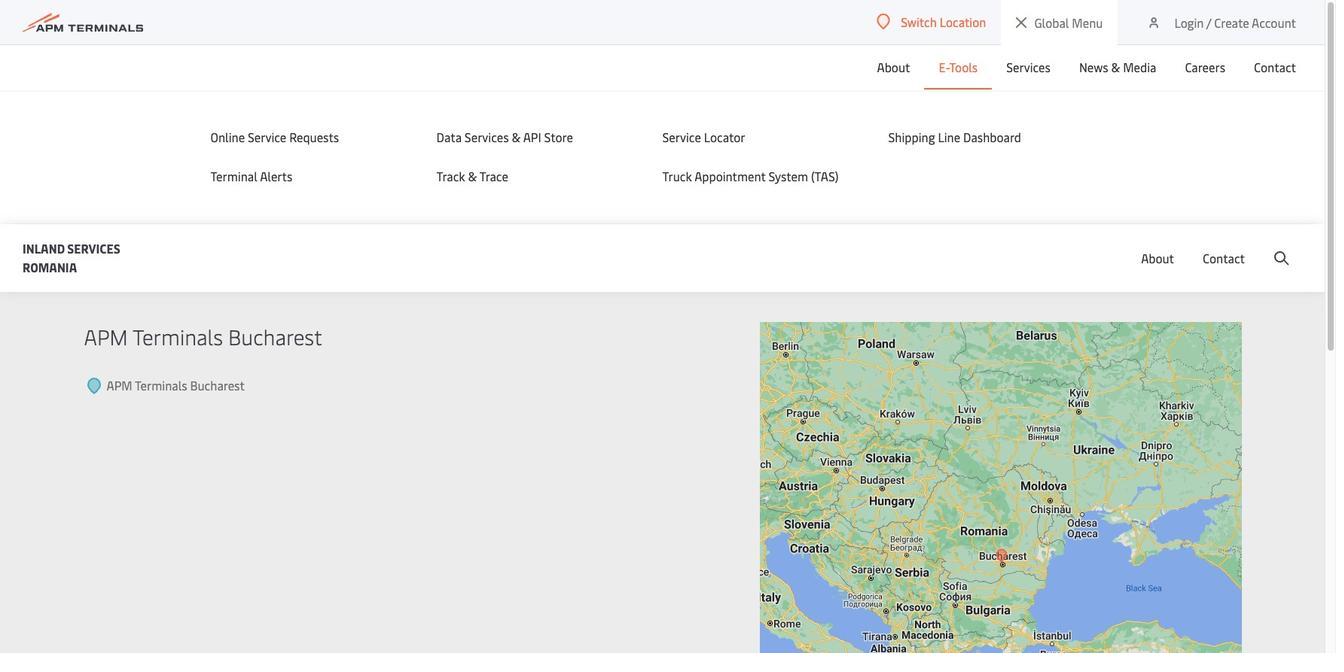 Task type: locate. For each thing, give the bounding box(es) containing it.
1 service from the left
[[248, 129, 287, 145]]

inland
[[23, 240, 65, 257]]

contacts & directions
[[213, 120, 315, 134], [84, 167, 500, 227]]

track & trace link
[[437, 168, 633, 185]]

online service requests link
[[211, 129, 406, 145]]

& left api
[[512, 129, 521, 145]]

global menu button
[[1002, 0, 1118, 46]]

1 horizontal spatial services
[[465, 129, 509, 145]]

truck appointment system (tas) link
[[663, 168, 859, 185]]

/
[[1207, 14, 1212, 31]]

locations
[[186, 257, 235, 274]]

show
[[458, 257, 486, 274]]

0 vertical spatial apm terminals bucharest
[[84, 322, 322, 351]]

contact down 'account'
[[1255, 59, 1297, 75]]

there
[[84, 257, 115, 274]]

for
[[238, 257, 254, 274]]

about
[[877, 59, 910, 75], [1142, 250, 1175, 267]]

apm
[[84, 322, 128, 351], [107, 377, 132, 394]]

services for inland services romania
[[67, 240, 120, 257]]

terminals
[[133, 322, 223, 351], [135, 377, 187, 394]]

terminal alerts link
[[211, 168, 406, 185]]

news & media
[[1080, 59, 1157, 75]]

contacts
[[213, 120, 255, 134], [84, 167, 254, 227]]

0 vertical spatial apm
[[84, 322, 128, 351]]

about button
[[877, 44, 910, 90]]

data services & api store
[[437, 129, 573, 145]]

service up truck on the top of page
[[663, 129, 701, 145]]

switch location button
[[877, 14, 987, 30]]

requests
[[289, 129, 339, 145]]

online service requests
[[211, 129, 339, 145]]

please
[[316, 257, 351, 274]]

select
[[354, 257, 386, 274]]

(tas)
[[811, 168, 839, 185]]

switch location
[[901, 14, 987, 30]]

directions
[[268, 120, 315, 134], [308, 167, 500, 227]]

0 horizontal spatial contact
[[1203, 250, 1245, 267]]

news
[[1080, 59, 1109, 75]]

1 vertical spatial services
[[465, 129, 509, 145]]

0 vertical spatial contacts & directions
[[213, 120, 315, 134]]

service right online
[[248, 129, 287, 145]]

0 vertical spatial services
[[1007, 59, 1051, 75]]

1 vertical spatial about
[[1142, 250, 1175, 267]]

directions up alerts at the left of the page
[[268, 120, 315, 134]]

0 vertical spatial directions
[[268, 120, 315, 134]]

line
[[938, 129, 961, 145]]

& right news
[[1112, 59, 1121, 75]]

&
[[1112, 59, 1121, 75], [258, 120, 265, 134], [512, 129, 521, 145], [265, 167, 297, 227], [468, 168, 477, 185]]

2 vertical spatial services
[[67, 240, 120, 257]]

trace
[[480, 168, 508, 185]]

terminal
[[211, 168, 258, 185]]

contacts & directions up alerts at the left of the page
[[213, 120, 315, 134]]

inland services romania link
[[23, 240, 143, 277]]

login / create account link
[[1147, 0, 1297, 44]]

about left contact dropdown button
[[1142, 250, 1175, 267]]

alerts
[[260, 168, 293, 185]]

to
[[443, 257, 455, 274]]

1 horizontal spatial about
[[1142, 250, 1175, 267]]

0 horizontal spatial about
[[877, 59, 910, 75]]

careers
[[1186, 59, 1226, 75]]

services
[[1007, 59, 1051, 75], [465, 129, 509, 145], [67, 240, 120, 257]]

contacts & directions down "online service requests" link
[[84, 167, 500, 227]]

1 horizontal spatial contact
[[1255, 59, 1297, 75]]

directions up an
[[308, 167, 500, 227]]

about for about dropdown button at the top right
[[877, 59, 910, 75]]

contact
[[1255, 59, 1297, 75], [1203, 250, 1245, 267]]

& inside dropdown button
[[1112, 59, 1121, 75]]

about button
[[1142, 225, 1175, 292]]

multiple
[[138, 257, 183, 274]]

0 horizontal spatial services
[[67, 240, 120, 257]]

services right data
[[465, 129, 509, 145]]

contacts up terminal
[[213, 120, 255, 134]]

track
[[437, 168, 465, 185]]

service
[[248, 129, 287, 145], [663, 129, 701, 145]]

e-
[[939, 59, 950, 75]]

0 horizontal spatial service
[[248, 129, 287, 145]]

romania
[[23, 259, 77, 276]]

track & trace
[[437, 168, 508, 185]]

1 vertical spatial apm terminals bucharest
[[107, 377, 245, 394]]

store
[[544, 129, 573, 145]]

dashboard
[[964, 129, 1022, 145]]

contacts up multiple
[[84, 167, 254, 227]]

2 service from the left
[[663, 129, 701, 145]]

login / create account
[[1175, 14, 1297, 31]]

location
[[940, 14, 987, 30]]

truck
[[663, 168, 692, 185]]

menu
[[1072, 14, 1103, 31]]

1 vertical spatial bucharest
[[190, 377, 245, 394]]

1 vertical spatial contact
[[1203, 250, 1245, 267]]

an
[[389, 257, 403, 274]]

services up there
[[67, 240, 120, 257]]

services inside inland services romania
[[67, 240, 120, 257]]

0 vertical spatial about
[[877, 59, 910, 75]]

about left e-
[[877, 59, 910, 75]]

contact right about popup button
[[1203, 250, 1245, 267]]

services down global
[[1007, 59, 1051, 75]]

0 vertical spatial contact
[[1255, 59, 1297, 75]]

api
[[523, 129, 541, 145]]

1 horizontal spatial service
[[663, 129, 701, 145]]

online
[[211, 129, 245, 145]]

& right online
[[258, 120, 265, 134]]

apm terminals bucharest
[[84, 322, 322, 351], [107, 377, 245, 394]]

bucharest
[[228, 322, 322, 351], [190, 377, 245, 394]]



Task type: vqa. For each thing, say whether or not it's contained in the screenshot.
up at left top
no



Task type: describe. For each thing, give the bounding box(es) containing it.
terminal alerts
[[211, 168, 293, 185]]

1 vertical spatial apm
[[107, 377, 132, 394]]

login
[[1175, 14, 1204, 31]]

shipping
[[889, 129, 935, 145]]

& right terminal
[[265, 167, 297, 227]]

contact button
[[1255, 44, 1297, 90]]

there are multiple locations for this region please select an option to show details.
[[84, 257, 528, 274]]

news & media button
[[1080, 44, 1157, 90]]

contact for contact popup button
[[1255, 59, 1297, 75]]

truck appointment system (tas)
[[663, 168, 839, 185]]

services button
[[1007, 44, 1051, 90]]

e-tools
[[939, 59, 978, 75]]

0 vertical spatial bucharest
[[228, 322, 322, 351]]

account
[[1252, 14, 1297, 31]]

details.
[[489, 257, 528, 274]]

inland services romania
[[23, 240, 120, 276]]

careers button
[[1186, 44, 1226, 90]]

create
[[1215, 14, 1250, 31]]

data
[[437, 129, 462, 145]]

appointment
[[695, 168, 766, 185]]

option
[[405, 257, 441, 274]]

1 vertical spatial contacts & directions
[[84, 167, 500, 227]]

global menu
[[1035, 14, 1103, 31]]

region
[[280, 257, 313, 274]]

e-tools button
[[939, 44, 978, 90]]

about for about popup button
[[1142, 250, 1175, 267]]

1 vertical spatial directions
[[308, 167, 500, 227]]

map region
[[749, 260, 1327, 654]]

system
[[769, 168, 808, 185]]

services for data services & api store
[[465, 129, 509, 145]]

service locator link
[[663, 129, 859, 145]]

0 vertical spatial contacts
[[213, 120, 255, 134]]

this
[[257, 257, 277, 274]]

0 vertical spatial terminals
[[133, 322, 223, 351]]

shipping line dashboard
[[889, 129, 1022, 145]]

service locator
[[663, 129, 746, 145]]

contact button
[[1203, 225, 1245, 292]]

media
[[1124, 59, 1157, 75]]

global
[[1035, 14, 1070, 31]]

& left trace
[[468, 168, 477, 185]]

1 vertical spatial contacts
[[84, 167, 254, 227]]

shipping line dashboard link
[[889, 129, 1085, 145]]

2 horizontal spatial services
[[1007, 59, 1051, 75]]

data services & api store link
[[437, 129, 633, 145]]

1 vertical spatial terminals
[[135, 377, 187, 394]]

switch
[[901, 14, 937, 30]]

contact for contact dropdown button
[[1203, 250, 1245, 267]]

tools
[[950, 59, 978, 75]]

are
[[118, 257, 135, 274]]

locator
[[704, 129, 746, 145]]



